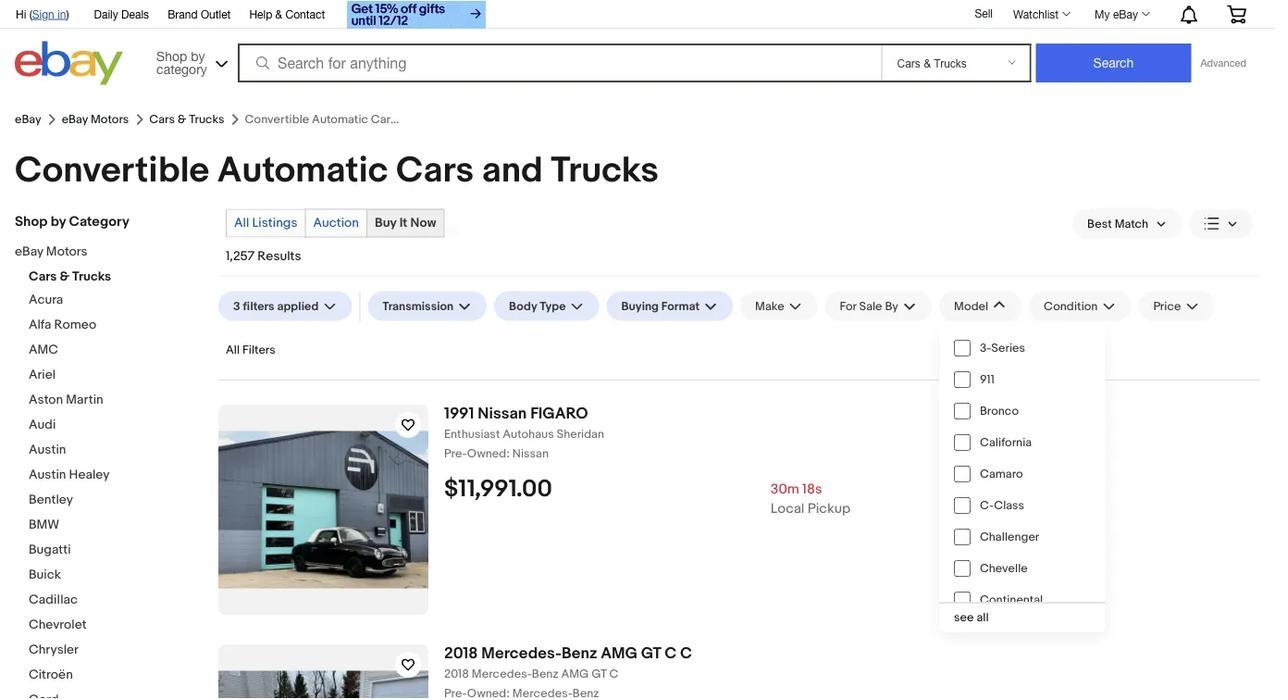 Task type: describe. For each thing, give the bounding box(es) containing it.
challenger link
[[940, 521, 1106, 552]]

by
[[51, 213, 66, 230]]

18s
[[803, 480, 823, 497]]

daily
[[94, 7, 118, 20]]

30m
[[771, 480, 800, 497]]

1 horizontal spatial cars
[[149, 112, 175, 127]]

help
[[249, 7, 272, 20]]

3-series
[[980, 341, 1026, 355]]

Enthusiast Autohaus Sheridan text field
[[444, 427, 1261, 441]]

in
[[58, 7, 66, 20]]

30m 18s local pickup
[[771, 480, 851, 516]]

camaro link
[[940, 458, 1106, 489]]

convertible
[[15, 149, 210, 192]]

2018 mercedes-benz amg gt c c 2018 mercedes-benz amg gt c
[[444, 644, 692, 681]]

1 2018 from the top
[[444, 644, 478, 663]]

bentley
[[29, 492, 73, 508]]

ebay for ebay motors cars & trucks acura alfa romeo amc ariel aston martin audi austin austin healey bentley bmw bugatti buick cadillac chevrolet chrysler citroën
[[15, 244, 43, 260]]

bmw
[[29, 517, 59, 533]]

bentley link
[[29, 492, 205, 510]]

1991 nissan figaro link
[[444, 404, 1261, 424]]

ebay motors
[[62, 112, 129, 127]]

autohaus
[[503, 427, 554, 441]]

1991
[[444, 404, 475, 424]]

my ebay link
[[1085, 3, 1159, 25]]

advanced
[[1201, 57, 1247, 69]]

sell link
[[967, 7, 1002, 20]]

1991 nissan figaro enthusiast autohaus sheridan pre-owned : nissan
[[444, 404, 605, 460]]

brand outlet link
[[168, 5, 231, 25]]

2018 mercedes-benz amg gt c c link
[[444, 644, 1261, 664]]

auction link
[[306, 210, 367, 237]]

0 vertical spatial benz
[[562, 644, 598, 663]]

all filters
[[226, 343, 276, 357]]

2 horizontal spatial c
[[680, 644, 692, 663]]

daily deals
[[94, 7, 149, 20]]

amc
[[29, 342, 58, 358]]

alfa
[[29, 317, 51, 333]]

my ebay
[[1095, 7, 1139, 20]]

pickup
[[808, 500, 851, 516]]

all for all filters
[[226, 343, 240, 357]]

ebay for ebay motors
[[62, 112, 88, 127]]

2 2018 from the top
[[444, 666, 469, 681]]

motors for ebay motors cars & trucks acura alfa romeo amc ariel aston martin audi austin austin healey bentley bmw bugatti buick cadillac chevrolet chrysler citroën
[[46, 244, 88, 260]]

and
[[482, 149, 543, 192]]

all listings link
[[227, 210, 305, 237]]

3-
[[980, 341, 992, 355]]

0 vertical spatial nissan
[[478, 404, 527, 424]]

model
[[955, 299, 989, 313]]

series
[[992, 341, 1026, 355]]

1 horizontal spatial amg
[[601, 644, 638, 663]]

cars & trucks
[[149, 112, 224, 127]]

trucks for automatic
[[551, 149, 659, 192]]

1991 nissan figaro image
[[219, 431, 429, 589]]

c-
[[980, 498, 995, 512]]

enthusiast
[[444, 427, 500, 441]]

automatic
[[217, 149, 388, 192]]

chevelle
[[980, 561, 1028, 575]]

2 austin from the top
[[29, 467, 66, 483]]

figaro
[[531, 404, 588, 424]]

acura
[[29, 292, 63, 308]]

buy
[[375, 215, 397, 231]]

continental
[[980, 592, 1044, 607]]

none text field containing pre-owned
[[444, 446, 1261, 461]]

shop
[[15, 213, 48, 230]]

it
[[400, 215, 408, 231]]

buy it now
[[375, 215, 436, 231]]

ebay for ebay
[[15, 112, 41, 127]]

see all
[[955, 611, 989, 625]]

get an extra 15% off image
[[347, 1, 486, 29]]

martin
[[66, 392, 103, 408]]

audi
[[29, 417, 56, 433]]

sell
[[975, 7, 993, 20]]

advanced link
[[1192, 44, 1256, 81]]

& for cars
[[178, 112, 186, 127]]

1 vertical spatial ebay motors link
[[15, 244, 191, 262]]

bmw link
[[29, 517, 205, 535]]

local
[[771, 500, 805, 516]]

pre-
[[444, 446, 467, 460]]

camaro
[[980, 466, 1024, 481]]

outlet
[[201, 7, 231, 20]]

austin healey link
[[29, 467, 205, 485]]

listings
[[252, 215, 298, 231]]

watchlist
[[1014, 7, 1059, 20]]

(
[[29, 7, 32, 20]]

2018 Mercedes-Benz AMG GT C text field
[[444, 666, 1261, 681]]

citroën
[[29, 667, 73, 683]]

ariel link
[[29, 367, 205, 385]]



Task type: locate. For each thing, give the bounding box(es) containing it.
my
[[1095, 7, 1111, 20]]

shop by category
[[15, 213, 129, 230]]

filters
[[243, 343, 276, 357]]

1 horizontal spatial c
[[665, 644, 677, 663]]

citroën link
[[29, 667, 205, 685]]

none submit inside banner
[[1037, 44, 1192, 82]]

ebay right my
[[1114, 7, 1139, 20]]

&
[[276, 7, 283, 20], [178, 112, 186, 127], [60, 269, 69, 285]]

all inside button
[[226, 343, 240, 357]]

1 horizontal spatial benz
[[562, 644, 598, 663]]

banner containing sell
[[6, 0, 1261, 90]]

ebay motors link down the category
[[15, 244, 191, 262]]

all left "filters"
[[226, 343, 240, 357]]

ebay left ebay motors
[[15, 112, 41, 127]]

cars for motors
[[29, 269, 57, 285]]

trucks inside 'ebay motors cars & trucks acura alfa romeo amc ariel aston martin audi austin austin healey bentley bmw bugatti buick cadillac chevrolet chrysler citroën'
[[72, 269, 111, 285]]

0 vertical spatial ebay motors link
[[62, 112, 129, 127]]

1 vertical spatial &
[[178, 112, 186, 127]]

nissan down the autohaus
[[513, 446, 549, 460]]

sign in link
[[32, 7, 66, 20]]

cars for automatic
[[396, 149, 474, 192]]

1 vertical spatial trucks
[[551, 149, 659, 192]]

ebay motors cars & trucks acura alfa romeo amc ariel aston martin audi austin austin healey bentley bmw bugatti buick cadillac chevrolet chrysler citroën
[[15, 244, 111, 683]]

alfa romeo link
[[29, 317, 205, 335]]

account navigation
[[6, 0, 1261, 31]]

your shopping cart image
[[1227, 5, 1248, 23]]

& up convertible
[[178, 112, 186, 127]]

1 vertical spatial cars
[[396, 149, 474, 192]]

ebay down shop
[[15, 244, 43, 260]]

continental link
[[940, 584, 1106, 615]]

0 vertical spatial austin
[[29, 442, 66, 458]]

bronco link
[[940, 395, 1106, 426]]

buick link
[[29, 567, 205, 585]]

cadillac link
[[29, 592, 205, 610]]

motors for ebay motors
[[91, 112, 129, 127]]

austin link
[[29, 442, 205, 460]]

1 vertical spatial austin
[[29, 467, 66, 483]]

2 vertical spatial &
[[60, 269, 69, 285]]

& right 'help'
[[276, 7, 283, 20]]

2 horizontal spatial cars
[[396, 149, 474, 192]]

motors inside 'ebay motors cars & trucks acura alfa romeo amc ariel aston martin audi austin austin healey bentley bmw bugatti buick cadillac chevrolet chrysler citroën'
[[46, 244, 88, 260]]

1 vertical spatial motors
[[46, 244, 88, 260]]

2 horizontal spatial trucks
[[551, 149, 659, 192]]

ariel
[[29, 367, 56, 383]]

chrysler link
[[29, 642, 205, 660]]

chevrolet link
[[29, 617, 205, 635]]

help & contact link
[[249, 5, 325, 25]]

bugatti
[[29, 542, 71, 558]]

1 vertical spatial gt
[[592, 666, 607, 681]]

chevelle link
[[940, 552, 1106, 584]]

all
[[234, 215, 249, 231], [226, 343, 240, 357]]

0 horizontal spatial gt
[[592, 666, 607, 681]]

0 vertical spatial cars
[[149, 112, 175, 127]]

trucks for motors
[[72, 269, 111, 285]]

deals
[[121, 7, 149, 20]]

contact
[[286, 7, 325, 20]]

1,257
[[226, 248, 255, 264]]

1 vertical spatial nissan
[[513, 446, 549, 460]]

california
[[980, 435, 1032, 449]]

0 vertical spatial motors
[[91, 112, 129, 127]]

buick
[[29, 567, 61, 583]]

None submit
[[1037, 44, 1192, 82]]

2018 mercedes-benz amg gt c c image
[[219, 671, 429, 699]]

cars up the now
[[396, 149, 474, 192]]

cars right ebay motors
[[149, 112, 175, 127]]

challenger
[[980, 529, 1040, 544]]

healey
[[69, 467, 110, 483]]

chevrolet
[[29, 617, 87, 633]]

austin up bentley
[[29, 467, 66, 483]]

ebay right ebay link
[[62, 112, 88, 127]]

daily deals link
[[94, 5, 149, 25]]

brand outlet
[[168, 7, 231, 20]]

austin
[[29, 442, 66, 458], [29, 467, 66, 483]]

all up 1,257
[[234, 215, 249, 231]]

1 horizontal spatial &
[[178, 112, 186, 127]]

3-series link
[[940, 332, 1106, 363]]

cars up acura
[[29, 269, 57, 285]]

hi
[[16, 7, 26, 20]]

c
[[665, 644, 677, 663], [680, 644, 692, 663], [610, 666, 619, 681]]

0 vertical spatial amg
[[601, 644, 638, 663]]

1 vertical spatial benz
[[532, 666, 559, 681]]

auction
[[313, 215, 359, 231]]

all for all listings
[[234, 215, 249, 231]]

0 horizontal spatial trucks
[[72, 269, 111, 285]]

& inside 'ebay motors cars & trucks acura alfa romeo amc ariel aston martin audi austin austin healey bentley bmw bugatti buick cadillac chevrolet chrysler citroën'
[[60, 269, 69, 285]]

0 vertical spatial &
[[276, 7, 283, 20]]

hi ( sign in )
[[16, 7, 69, 20]]

chrysler
[[29, 642, 79, 658]]

& for help
[[276, 7, 283, 20]]

nissan
[[478, 404, 527, 424], [513, 446, 549, 460]]

None text field
[[444, 446, 1261, 461]]

ebay motors link
[[62, 112, 129, 127], [15, 244, 191, 262]]

cars
[[149, 112, 175, 127], [396, 149, 474, 192], [29, 269, 57, 285]]

1 vertical spatial amg
[[562, 666, 589, 681]]

bronco
[[980, 403, 1019, 418]]

:
[[507, 446, 510, 460]]

see all button
[[940, 603, 1106, 632]]

0 horizontal spatial c
[[610, 666, 619, 681]]

0 vertical spatial 2018
[[444, 644, 478, 663]]

911 link
[[940, 363, 1106, 395]]

acura link
[[29, 292, 205, 310]]

bugatti link
[[29, 542, 205, 560]]

mercedes-
[[482, 644, 562, 663], [472, 666, 532, 681]]

& inside the account navigation
[[276, 7, 283, 20]]

0 horizontal spatial motors
[[46, 244, 88, 260]]

ebay inside my ebay link
[[1114, 7, 1139, 20]]

1 horizontal spatial trucks
[[189, 112, 224, 127]]

motors
[[91, 112, 129, 127], [46, 244, 88, 260]]

$11,991.00
[[444, 475, 553, 504]]

0 horizontal spatial cars
[[29, 269, 57, 285]]

1 vertical spatial all
[[226, 343, 240, 357]]

gt
[[641, 644, 661, 663], [592, 666, 607, 681]]

1 horizontal spatial gt
[[641, 644, 661, 663]]

2018
[[444, 644, 478, 663], [444, 666, 469, 681]]

amc link
[[29, 342, 205, 360]]

0 vertical spatial trucks
[[189, 112, 224, 127]]

brand
[[168, 7, 198, 20]]

0 vertical spatial mercedes-
[[482, 644, 562, 663]]

1,257 results
[[226, 248, 301, 264]]

c-class
[[980, 498, 1025, 512]]

class
[[995, 498, 1025, 512]]

owned
[[467, 446, 507, 460]]

romeo
[[54, 317, 97, 333]]

banner
[[6, 0, 1261, 90]]

911
[[980, 372, 995, 386]]

0 horizontal spatial benz
[[532, 666, 559, 681]]

model button
[[940, 291, 1022, 321]]

nissan up the autohaus
[[478, 404, 527, 424]]

motors down shop by category
[[46, 244, 88, 260]]

ebay link
[[15, 112, 41, 127]]

all filters button
[[219, 336, 283, 365]]

all listings
[[234, 215, 298, 231]]

ebay motors link up convertible
[[62, 112, 129, 127]]

1 vertical spatial mercedes-
[[472, 666, 532, 681]]

2 vertical spatial trucks
[[72, 269, 111, 285]]

austin down audi on the left of page
[[29, 442, 66, 458]]

& up acura
[[60, 269, 69, 285]]

0 vertical spatial all
[[234, 215, 249, 231]]

sheridan
[[557, 427, 605, 441]]

ebay inside 'ebay motors cars & trucks acura alfa romeo amc ariel aston martin audi austin austin healey bentley bmw bugatti buick cadillac chevrolet chrysler citroën'
[[15, 244, 43, 260]]

all
[[977, 611, 989, 625]]

audi link
[[29, 417, 205, 435]]

2 horizontal spatial &
[[276, 7, 283, 20]]

1 vertical spatial 2018
[[444, 666, 469, 681]]

1 horizontal spatial motors
[[91, 112, 129, 127]]

aston
[[29, 392, 63, 408]]

see
[[955, 611, 975, 625]]

2 vertical spatial cars
[[29, 269, 57, 285]]

None text field
[[444, 686, 1261, 699]]

1 austin from the top
[[29, 442, 66, 458]]

0 horizontal spatial amg
[[562, 666, 589, 681]]

0 vertical spatial gt
[[641, 644, 661, 663]]

)
[[66, 7, 69, 20]]

cadillac
[[29, 592, 78, 608]]

motors up convertible
[[91, 112, 129, 127]]

0 horizontal spatial &
[[60, 269, 69, 285]]

cars inside 'ebay motors cars & trucks acura alfa romeo amc ariel aston martin audi austin austin healey bentley bmw bugatti buick cadillac chevrolet chrysler citroën'
[[29, 269, 57, 285]]



Task type: vqa. For each thing, say whether or not it's contained in the screenshot.
direct
no



